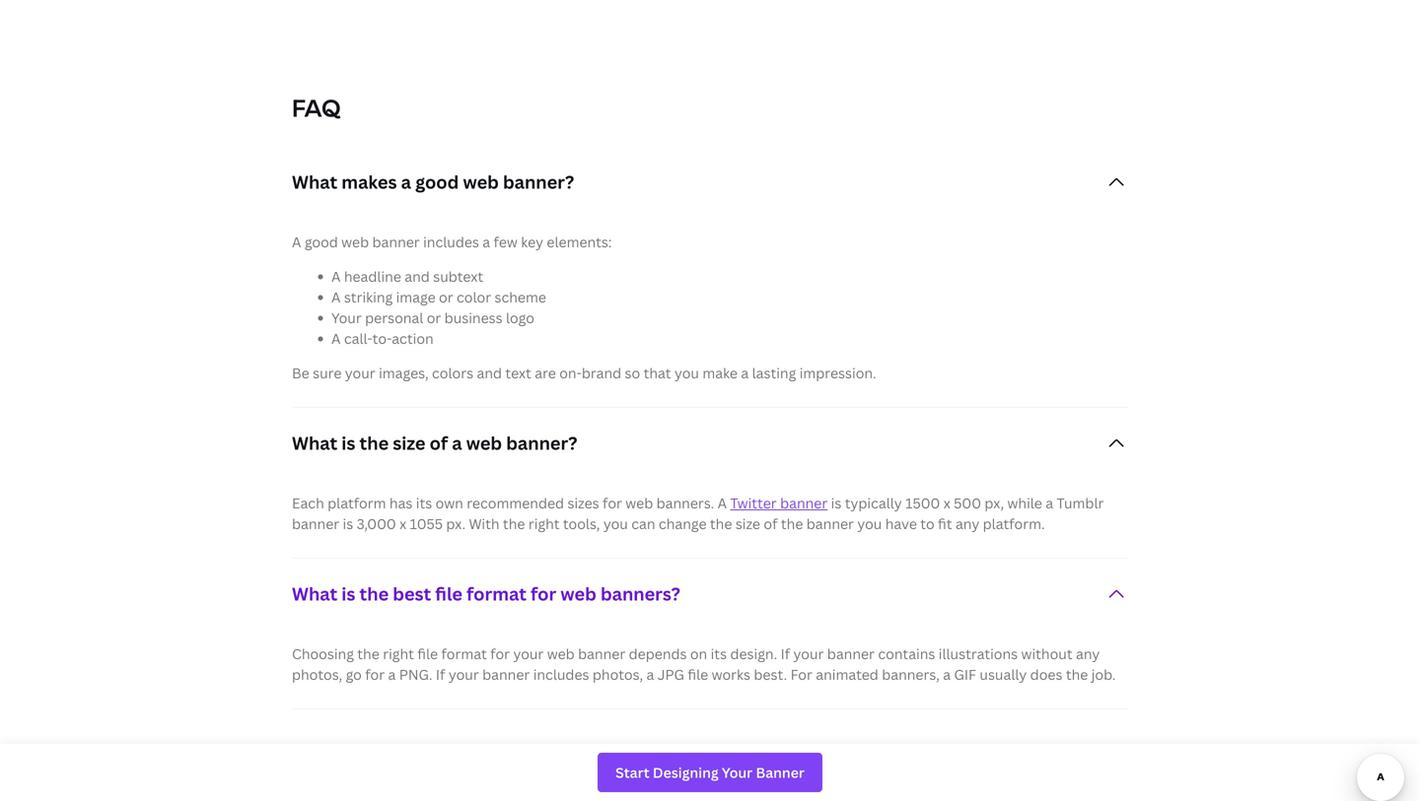 Task type: locate. For each thing, give the bounding box(es) containing it.
what left makes
[[292, 170, 337, 194]]

0 vertical spatial good
[[415, 170, 459, 194]]

0 vertical spatial its
[[416, 494, 432, 513]]

0 vertical spatial includes
[[423, 233, 479, 252]]

the up 'go' on the bottom left of the page
[[357, 645, 380, 664]]

or down image
[[427, 309, 441, 328]]

text
[[505, 364, 531, 383]]

is
[[342, 432, 355, 456], [831, 494, 842, 513], [343, 515, 353, 534], [342, 583, 355, 607]]

your down what is the best file format for web banners? on the left of the page
[[513, 645, 544, 664]]

0 horizontal spatial any
[[956, 515, 980, 534]]

right up png.
[[383, 645, 414, 664]]

if
[[781, 645, 790, 664], [436, 666, 445, 685]]

color
[[457, 288, 491, 307]]

the left best
[[360, 583, 389, 607]]

of up the 'own'
[[430, 432, 448, 456]]

each
[[292, 494, 324, 513]]

1 vertical spatial what
[[292, 432, 337, 456]]

a inside is typically 1500 x 500 px, while a tumblr banner is 3,000 x 1055 px. with the right tools, you can change the size of the banner you have to fit any platform.
[[1046, 494, 1053, 513]]

format inside dropdown button
[[467, 583, 527, 607]]

change
[[659, 515, 707, 534]]

0 vertical spatial and
[[405, 267, 430, 286]]

size inside dropdown button
[[393, 432, 426, 456]]

x down has
[[400, 515, 406, 534]]

1 vertical spatial if
[[436, 666, 445, 685]]

1 horizontal spatial any
[[1076, 645, 1100, 664]]

faq
[[292, 92, 341, 124]]

its up 1055
[[416, 494, 432, 513]]

sizes
[[568, 494, 599, 513]]

and left text
[[477, 364, 502, 383]]

2 vertical spatial what
[[292, 583, 337, 607]]

1 vertical spatial right
[[383, 645, 414, 664]]

you down typically
[[857, 515, 882, 534]]

1 horizontal spatial and
[[477, 364, 502, 383]]

1 vertical spatial of
[[764, 515, 778, 534]]

1 horizontal spatial includes
[[533, 666, 589, 685]]

x left 500
[[944, 494, 951, 513]]

format down with
[[467, 583, 527, 607]]

right down each platform has its own recommended sizes for web banners. a twitter banner
[[528, 515, 560, 534]]

1055
[[410, 515, 443, 534]]

0 horizontal spatial size
[[393, 432, 426, 456]]

0 horizontal spatial and
[[405, 267, 430, 286]]

what for what makes a good web banner?
[[292, 170, 337, 194]]

0 vertical spatial any
[[956, 515, 980, 534]]

any down 500
[[956, 515, 980, 534]]

1 horizontal spatial photos,
[[593, 666, 643, 685]]

banner? up each platform has its own recommended sizes for web banners. a twitter banner
[[506, 432, 577, 456]]

headline
[[344, 267, 401, 286]]

right inside is typically 1500 x 500 px, while a tumblr banner is 3,000 x 1055 px. with the right tools, you can change the size of the banner you have to fit any platform.
[[528, 515, 560, 534]]

impression.
[[800, 364, 876, 383]]

file right best
[[435, 583, 463, 607]]

banner right twitter
[[780, 494, 828, 513]]

0 vertical spatial banner?
[[503, 170, 574, 194]]

jpg
[[658, 666, 684, 685]]

0 vertical spatial file
[[435, 583, 463, 607]]

a right makes
[[401, 170, 411, 194]]

the right change
[[710, 515, 732, 534]]

action
[[392, 330, 434, 348]]

usually
[[980, 666, 1027, 685]]

you right that on the top left
[[675, 364, 699, 383]]

is left best
[[342, 583, 355, 607]]

key
[[521, 233, 543, 252]]

job.
[[1092, 666, 1116, 685]]

1 what from the top
[[292, 170, 337, 194]]

0 vertical spatial format
[[467, 583, 527, 607]]

px,
[[985, 494, 1004, 513]]

or
[[439, 288, 453, 307], [427, 309, 441, 328]]

size down twitter
[[736, 515, 760, 534]]

and up image
[[405, 267, 430, 286]]

own
[[436, 494, 463, 513]]

right
[[528, 515, 560, 534], [383, 645, 414, 664]]

twitter banner link
[[730, 494, 828, 513]]

a right while
[[1046, 494, 1053, 513]]

file
[[435, 583, 463, 607], [417, 645, 438, 664], [688, 666, 708, 685]]

x
[[944, 494, 951, 513], [400, 515, 406, 534]]

1 horizontal spatial right
[[528, 515, 560, 534]]

web left banners?
[[561, 583, 597, 607]]

0 horizontal spatial photos,
[[292, 666, 342, 685]]

1 horizontal spatial good
[[415, 170, 459, 194]]

each platform has its own recommended sizes for web banners. a twitter banner
[[292, 494, 828, 513]]

1500
[[905, 494, 940, 513]]

web
[[463, 170, 499, 194], [341, 233, 369, 252], [466, 432, 502, 456], [626, 494, 653, 513], [561, 583, 597, 607], [547, 645, 575, 664]]

the
[[360, 432, 389, 456], [503, 515, 525, 534], [710, 515, 732, 534], [781, 515, 803, 534], [360, 583, 389, 607], [357, 645, 380, 664], [1066, 666, 1088, 685]]

1 horizontal spatial its
[[711, 645, 727, 664]]

0 vertical spatial what
[[292, 170, 337, 194]]

that
[[644, 364, 671, 383]]

good up your at the left of the page
[[305, 233, 338, 252]]

logo
[[506, 309, 535, 328]]

of inside is typically 1500 x 500 px, while a tumblr banner is 3,000 x 1055 px. with the right tools, you can change the size of the banner you have to fit any platform.
[[764, 515, 778, 534]]

best
[[393, 583, 431, 607]]

banner?
[[503, 170, 574, 194], [506, 432, 577, 456]]

1 vertical spatial good
[[305, 233, 338, 252]]

a left gif
[[943, 666, 951, 685]]

1 vertical spatial banner?
[[506, 432, 577, 456]]

web up headline
[[341, 233, 369, 252]]

any up job.
[[1076, 645, 1100, 664]]

2 what from the top
[[292, 432, 337, 456]]

animated
[[816, 666, 879, 685]]

1 horizontal spatial of
[[764, 515, 778, 534]]

a up the 'own'
[[452, 432, 462, 456]]

0 horizontal spatial includes
[[423, 233, 479, 252]]

3 what from the top
[[292, 583, 337, 607]]

its inside 'choosing the right file format for your web banner depends on its design. if your banner contains illustrations without any photos, go for a png. if your banner includes photos, a jpg file works best. for animated banners, a gif usually does the job.'
[[711, 645, 727, 664]]

1 horizontal spatial if
[[781, 645, 790, 664]]

a left few
[[483, 233, 490, 252]]

1 vertical spatial and
[[477, 364, 502, 383]]

what up choosing
[[292, 583, 337, 607]]

includes inside 'choosing the right file format for your web banner depends on its design. if your banner contains illustrations without any photos, go for a png. if your banner includes photos, a jpg file works best. for animated banners, a gif usually does the job.'
[[533, 666, 589, 685]]

if right png.
[[436, 666, 445, 685]]

fit
[[938, 515, 952, 534]]

or down subtext in the left top of the page
[[439, 288, 453, 307]]

for
[[603, 494, 622, 513], [531, 583, 557, 607], [490, 645, 510, 664], [365, 666, 385, 685]]

a
[[401, 170, 411, 194], [483, 233, 490, 252], [741, 364, 749, 383], [452, 432, 462, 456], [1046, 494, 1053, 513], [388, 666, 396, 685], [646, 666, 654, 685], [943, 666, 951, 685]]

what is the size of a web banner? button
[[292, 409, 1128, 480]]

photos, down choosing
[[292, 666, 342, 685]]

the left job.
[[1066, 666, 1088, 685]]

for down each platform has its own recommended sizes for web banners. a twitter banner
[[531, 583, 557, 607]]

good
[[415, 170, 459, 194], [305, 233, 338, 252]]

without
[[1021, 645, 1073, 664]]

banner
[[372, 233, 420, 252], [780, 494, 828, 513], [292, 515, 339, 534], [807, 515, 854, 534], [578, 645, 626, 664], [827, 645, 875, 664], [482, 666, 530, 685]]

brand
[[582, 364, 622, 383]]

of inside dropdown button
[[430, 432, 448, 456]]

for right sizes
[[603, 494, 622, 513]]

1 vertical spatial file
[[417, 645, 438, 664]]

size
[[393, 432, 426, 456], [736, 515, 760, 534]]

1 vertical spatial includes
[[533, 666, 589, 685]]

for inside dropdown button
[[531, 583, 557, 607]]

what
[[292, 170, 337, 194], [292, 432, 337, 456], [292, 583, 337, 607]]

1 vertical spatial x
[[400, 515, 406, 534]]

on
[[690, 645, 707, 664]]

tools,
[[563, 515, 600, 534]]

banner down each
[[292, 515, 339, 534]]

elements:
[[547, 233, 612, 252]]

0 vertical spatial of
[[430, 432, 448, 456]]

of
[[430, 432, 448, 456], [764, 515, 778, 534]]

any inside is typically 1500 x 500 px, while a tumblr banner is 3,000 x 1055 px. with the right tools, you can change the size of the banner you have to fit any platform.
[[956, 515, 980, 534]]

size up has
[[393, 432, 426, 456]]

go
[[346, 666, 362, 685]]

contains
[[878, 645, 935, 664]]

banner? up key
[[503, 170, 574, 194]]

its right on
[[711, 645, 727, 664]]

file down on
[[688, 666, 708, 685]]

1 vertical spatial size
[[736, 515, 760, 534]]

1 vertical spatial any
[[1076, 645, 1100, 664]]

photos, down the depends
[[593, 666, 643, 685]]

0 vertical spatial right
[[528, 515, 560, 534]]

format down what is the best file format for web banners? on the left of the page
[[441, 645, 487, 664]]

format
[[467, 583, 527, 607], [441, 645, 487, 664]]

1 horizontal spatial x
[[944, 494, 951, 513]]

depends
[[629, 645, 687, 664]]

what up each
[[292, 432, 337, 456]]

any
[[956, 515, 980, 534], [1076, 645, 1100, 664]]

you left can at the bottom left of the page
[[603, 515, 628, 534]]

the down 'recommended'
[[503, 515, 525, 534]]

0 vertical spatial size
[[393, 432, 426, 456]]

0 vertical spatial or
[[439, 288, 453, 307]]

for
[[791, 666, 813, 685]]

if up best.
[[781, 645, 790, 664]]

0 horizontal spatial of
[[430, 432, 448, 456]]

does
[[1030, 666, 1063, 685]]

has
[[389, 494, 413, 513]]

design.
[[730, 645, 777, 664]]

photos,
[[292, 666, 342, 685], [593, 666, 643, 685]]

includes
[[423, 233, 479, 252], [533, 666, 589, 685]]

good up a good web banner includes a few key elements:
[[415, 170, 459, 194]]

file up png.
[[417, 645, 438, 664]]

recommended
[[467, 494, 564, 513]]

of down twitter banner "link"
[[764, 515, 778, 534]]

web down what is the best file format for web banners? on the left of the page
[[547, 645, 575, 664]]

a
[[292, 233, 301, 252], [331, 267, 341, 286], [331, 288, 341, 307], [331, 330, 341, 348], [718, 494, 727, 513]]

1 vertical spatial its
[[711, 645, 727, 664]]

a left jpg
[[646, 666, 654, 685]]

500
[[954, 494, 981, 513]]

you
[[675, 364, 699, 383], [603, 515, 628, 534], [857, 515, 882, 534]]

web up can at the bottom left of the page
[[626, 494, 653, 513]]

1 horizontal spatial size
[[736, 515, 760, 534]]

size inside is typically 1500 x 500 px, while a tumblr banner is 3,000 x 1055 px. with the right tools, you can change the size of the banner you have to fit any platform.
[[736, 515, 760, 534]]

0 horizontal spatial right
[[383, 645, 414, 664]]

your
[[345, 364, 375, 383], [513, 645, 544, 664], [793, 645, 824, 664], [449, 666, 479, 685]]

and
[[405, 267, 430, 286], [477, 364, 502, 383]]

a headline and subtext a striking image or color scheme your personal or business logo a call-to-action
[[331, 267, 546, 348]]

1 vertical spatial format
[[441, 645, 487, 664]]



Task type: describe. For each thing, give the bounding box(es) containing it.
what for what is the best file format for web banners?
[[292, 583, 337, 607]]

file inside dropdown button
[[435, 583, 463, 607]]

3,000
[[357, 515, 396, 534]]

web up few
[[463, 170, 499, 194]]

typically
[[845, 494, 902, 513]]

1 vertical spatial or
[[427, 309, 441, 328]]

1 horizontal spatial you
[[675, 364, 699, 383]]

banner up animated
[[827, 645, 875, 664]]

tumblr
[[1057, 494, 1104, 513]]

illustrations
[[939, 645, 1018, 664]]

what makes a good web banner? button
[[292, 147, 1128, 218]]

2 horizontal spatial you
[[857, 515, 882, 534]]

image
[[396, 288, 436, 307]]

2 photos, from the left
[[593, 666, 643, 685]]

web inside 'choosing the right file format for your web banner depends on its design. if your banner contains illustrations without any photos, go for a png. if your banner includes photos, a jpg file works best. for animated banners, a gif usually does the job.'
[[547, 645, 575, 664]]

is left typically
[[831, 494, 842, 513]]

lasting
[[752, 364, 796, 383]]

any inside 'choosing the right file format for your web banner depends on its design. if your banner contains illustrations without any photos, go for a png. if your banner includes photos, a jpg file works best. for animated banners, a gif usually does the job.'
[[1076, 645, 1100, 664]]

works
[[712, 666, 751, 685]]

striking
[[344, 288, 393, 307]]

your
[[331, 309, 362, 328]]

subtext
[[433, 267, 483, 286]]

makes
[[342, 170, 397, 194]]

your right the sure
[[345, 364, 375, 383]]

on-
[[559, 364, 582, 383]]

while
[[1007, 494, 1042, 513]]

px.
[[446, 515, 466, 534]]

a right "make"
[[741, 364, 749, 383]]

twitter
[[730, 494, 777, 513]]

images,
[[379, 364, 429, 383]]

what for what is the size of a web banner?
[[292, 432, 337, 456]]

best.
[[754, 666, 787, 685]]

choosing the right file format for your web banner depends on its design. if your banner contains illustrations without any photos, go for a png. if your banner includes photos, a jpg file works best. for animated banners, a gif usually does the job.
[[292, 645, 1116, 685]]

personal
[[365, 309, 423, 328]]

a left png.
[[388, 666, 396, 685]]

to-
[[372, 330, 392, 348]]

banner down what is the best file format for web banners? on the left of the page
[[482, 666, 530, 685]]

banners,
[[882, 666, 940, 685]]

what makes a good web banner?
[[292, 170, 574, 194]]

platform.
[[983, 515, 1045, 534]]

is typically 1500 x 500 px, while a tumblr banner is 3,000 x 1055 px. with the right tools, you can change the size of the banner you have to fit any platform.
[[292, 494, 1104, 534]]

web up 'recommended'
[[466, 432, 502, 456]]

your right png.
[[449, 666, 479, 685]]

sure
[[313, 364, 342, 383]]

a good web banner includes a few key elements:
[[292, 233, 612, 252]]

good inside dropdown button
[[415, 170, 459, 194]]

is down platform
[[343, 515, 353, 534]]

banner up headline
[[372, 233, 420, 252]]

2 vertical spatial file
[[688, 666, 708, 685]]

banner down typically
[[807, 515, 854, 534]]

format inside 'choosing the right file format for your web banner depends on its design. if your banner contains illustrations without any photos, go for a png. if your banner includes photos, a jpg file works best. for animated banners, a gif usually does the job.'
[[441, 645, 487, 664]]

can
[[631, 515, 655, 534]]

right inside 'choosing the right file format for your web banner depends on its design. if your banner contains illustrations without any photos, go for a png. if your banner includes photos, a jpg file works best. for animated banners, a gif usually does the job.'
[[383, 645, 414, 664]]

have
[[885, 515, 917, 534]]

what is the size of a web banner?
[[292, 432, 577, 456]]

so
[[625, 364, 640, 383]]

banners?
[[601, 583, 680, 607]]

banners.
[[657, 494, 714, 513]]

make
[[703, 364, 738, 383]]

the up platform
[[360, 432, 389, 456]]

png.
[[399, 666, 433, 685]]

your up for
[[793, 645, 824, 664]]

banner left the depends
[[578, 645, 626, 664]]

for down what is the best file format for web banners? on the left of the page
[[490, 645, 510, 664]]

with
[[469, 515, 500, 534]]

platform
[[328, 494, 386, 513]]

scheme
[[495, 288, 546, 307]]

0 horizontal spatial x
[[400, 515, 406, 534]]

and inside a headline and subtext a striking image or color scheme your personal or business logo a call-to-action
[[405, 267, 430, 286]]

be
[[292, 364, 309, 383]]

0 horizontal spatial you
[[603, 515, 628, 534]]

be sure your images, colors and text are on-brand so that you make a lasting impression.
[[292, 364, 876, 383]]

are
[[535, 364, 556, 383]]

to
[[921, 515, 935, 534]]

the down twitter banner "link"
[[781, 515, 803, 534]]

0 horizontal spatial good
[[305, 233, 338, 252]]

0 vertical spatial if
[[781, 645, 790, 664]]

is up platform
[[342, 432, 355, 456]]

choosing
[[292, 645, 354, 664]]

business
[[444, 309, 503, 328]]

1 photos, from the left
[[292, 666, 342, 685]]

0 horizontal spatial if
[[436, 666, 445, 685]]

0 vertical spatial x
[[944, 494, 951, 513]]

few
[[494, 233, 518, 252]]

what is the best file format for web banners?
[[292, 583, 680, 607]]

what is the best file format for web banners? button
[[292, 559, 1128, 630]]

call-
[[344, 330, 372, 348]]

gif
[[954, 666, 976, 685]]

0 horizontal spatial its
[[416, 494, 432, 513]]

colors
[[432, 364, 474, 383]]

for right 'go' on the bottom left of the page
[[365, 666, 385, 685]]



Task type: vqa. For each thing, say whether or not it's contained in the screenshot.
WE to the bottom
no



